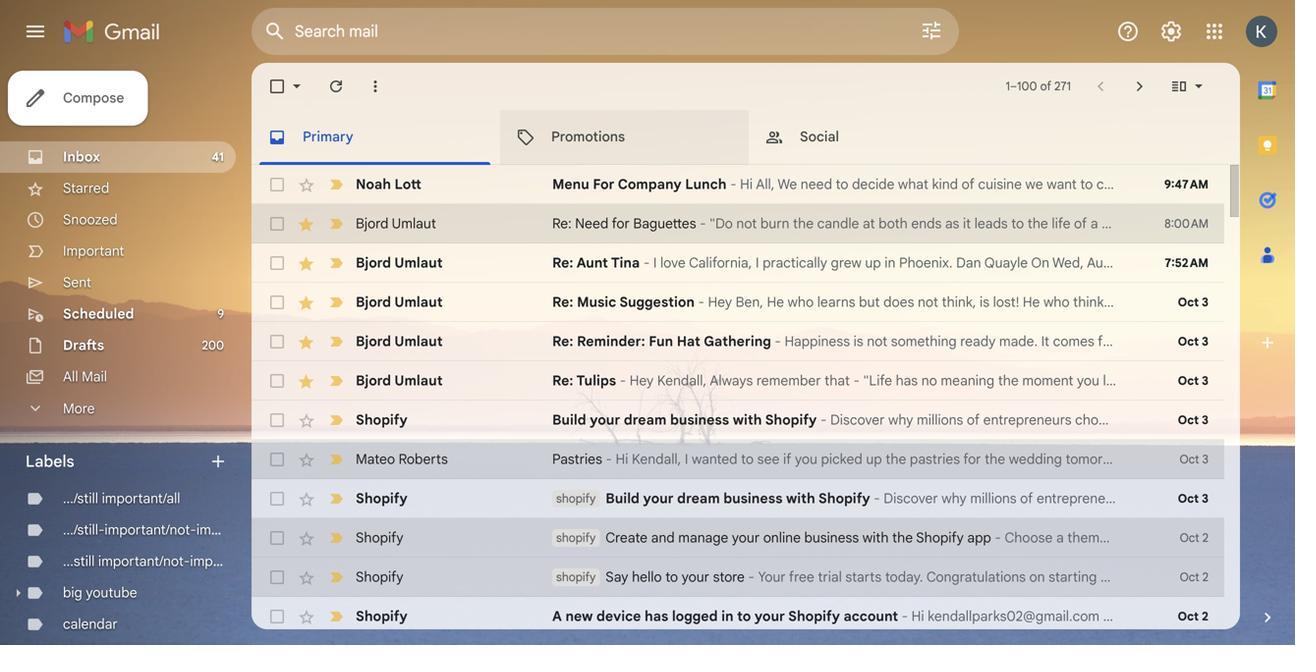 Task type: vqa. For each thing, say whether or not it's contained in the screenshot.
Baguettes
yes



Task type: describe. For each thing, give the bounding box(es) containing it.
re: for re: tulips -
[[553, 373, 574, 390]]

suggestion
[[620, 294, 695, 311]]

starts
[[846, 569, 882, 586]]

0 vertical spatial dream
[[624, 412, 667, 429]]

your down kendall,
[[644, 491, 674, 508]]

oct 2 for today.
[[1180, 571, 1209, 585]]

your down your
[[755, 609, 786, 626]]

toggle split pane mode image
[[1170, 77, 1190, 96]]

main content containing primary
[[252, 63, 1296, 646]]

1 vertical spatial in
[[722, 609, 734, 626]]

shopify build your dream business with shopify -
[[556, 491, 884, 508]]

2023
[[1130, 255, 1161, 272]]

labels
[[26, 452, 74, 472]]

lott
[[395, 176, 422, 193]]

8 ﻿͏ from the left
[[1290, 569, 1290, 586]]

to for wanted
[[741, 451, 754, 468]]

the left pastries
[[886, 451, 907, 468]]

support image
[[1117, 20, 1141, 43]]

2 for today.
[[1203, 571, 1209, 585]]

7:52 am
[[1165, 256, 1209, 271]]

primary tab
[[252, 110, 498, 165]]

row containing mateo roberts
[[252, 440, 1225, 480]]

<k
[[1285, 255, 1296, 272]]

0 vertical spatial business
[[671, 412, 730, 429]]

i for wanted
[[685, 451, 689, 468]]

7 row from the top
[[252, 401, 1225, 440]]

see
[[758, 451, 780, 468]]

brad
[[1229, 255, 1258, 272]]

a new device has logged in to your shopify account -
[[553, 609, 912, 626]]

...still
[[63, 554, 95, 571]]

big youtube link
[[63, 585, 137, 602]]

- up 'hat'
[[699, 294, 705, 311]]

store
[[713, 569, 745, 586]]

social tab
[[749, 110, 997, 165]]

and
[[651, 530, 675, 547]]

aug
[[1087, 255, 1112, 272]]

.../still-important/not-important link
[[63, 522, 258, 539]]

1 vertical spatial to
[[666, 569, 679, 586]]

your left online
[[732, 530, 760, 547]]

calendar
[[63, 616, 118, 634]]

3 for build your dream business with shopify -
[[1203, 413, 1209, 428]]

wanted
[[692, 451, 738, 468]]

shopify for build
[[556, 492, 596, 507]]

umlaut for re: music suggestion
[[395, 294, 443, 311]]

important link
[[63, 243, 124, 260]]

1
[[1006, 79, 1011, 94]]

.../still important/all
[[63, 491, 180, 508]]

noah lott
[[356, 176, 422, 193]]

oct 3 for pastries - hi kendall, i wanted to see if you picked up the pastries for the wedding tomorrow. best, mateo
[[1180, 453, 1209, 468]]

0 horizontal spatial for
[[612, 215, 630, 233]]

.../still-important/not-important
[[63, 522, 258, 539]]

important/not- for .../still-
[[105, 522, 197, 539]]

2 horizontal spatial i
[[756, 255, 760, 272]]

shopify.
[[1212, 569, 1262, 586]]

2 vertical spatial business
[[805, 530, 860, 547]]

more
[[63, 400, 95, 418]]

.../still important/all link
[[63, 491, 180, 508]]

all mail
[[63, 369, 107, 386]]

umlaut for re: reminder: fun hat gathering
[[395, 333, 443, 351]]

0 horizontal spatial build
[[553, 412, 587, 429]]

reminder:
[[577, 333, 646, 351]]

re: need for baguettes -
[[553, 215, 710, 233]]

bjord umlaut for re: tulips
[[356, 373, 443, 390]]

settings image
[[1160, 20, 1184, 43]]

inbox
[[63, 148, 100, 166]]

at
[[1165, 255, 1177, 272]]

your down tulips
[[590, 412, 621, 429]]

bjord umlaut for re: need for baguettes
[[356, 215, 436, 233]]

fun
[[649, 333, 674, 351]]

4 row from the top
[[252, 283, 1225, 322]]

with right "journey"
[[1183, 569, 1209, 586]]

oct 3 for re: music suggestion -
[[1179, 295, 1209, 310]]

all
[[63, 369, 78, 386]]

pastries
[[553, 451, 603, 468]]

starred link
[[63, 180, 109, 197]]

important for ...still important/not-important
[[190, 554, 251, 571]]

main menu image
[[24, 20, 47, 43]]

important/all
[[102, 491, 180, 508]]

gathering
[[704, 333, 772, 351]]

oct for pastries - hi kendall, i wanted to see if you picked up the pastries for the wedding tomorrow. best, mateo
[[1180, 453, 1200, 468]]

on
[[1030, 569, 1046, 586]]

3 for re: tulips -
[[1203, 374, 1209, 389]]

sent link
[[63, 274, 91, 292]]

big
[[63, 585, 82, 602]]

...still important/not-important link
[[63, 554, 251, 571]]

build your dream business with shopify -
[[553, 412, 831, 429]]

you
[[795, 451, 818, 468]]

umlaut for re: need for baguettes
[[392, 215, 436, 233]]

important/not- for ...still
[[98, 554, 190, 571]]

journey
[[1132, 569, 1179, 586]]

scheduled link
[[63, 306, 134, 323]]

big youtube
[[63, 585, 137, 602]]

tomorrow.
[[1066, 451, 1130, 468]]

7 ﻿͏ from the left
[[1287, 569, 1287, 586]]

3 for re: music suggestion -
[[1203, 295, 1209, 310]]

re: tulips -
[[553, 373, 630, 390]]

6 row from the top
[[252, 362, 1225, 401]]

calendar link
[[63, 616, 118, 634]]

oct for build your dream business with shopify -
[[1179, 413, 1200, 428]]

bjord umlaut for re: reminder: fun hat gathering
[[356, 333, 443, 351]]

dan
[[957, 255, 982, 272]]

promotions
[[552, 128, 625, 146]]

the up today.
[[893, 530, 913, 547]]

compose
[[63, 89, 124, 107]]

shopify for create
[[556, 531, 596, 546]]

re: for re: reminder: fun hat gathering -
[[553, 333, 574, 351]]

- down pastries - hi kendall, i wanted to see if you picked up the pastries for the wedding tomorrow. best, mateo
[[874, 491, 881, 508]]

advanced search options image
[[912, 11, 952, 50]]

bjord for re: tulips -
[[356, 373, 391, 390]]

41
[[212, 150, 224, 165]]

starting
[[1049, 569, 1098, 586]]

phoenix.
[[900, 255, 953, 272]]

drafts link
[[63, 337, 104, 354]]

menu for company lunch -
[[553, 176, 740, 193]]

oct 3 for re: reminder: fun hat gathering -
[[1179, 335, 1209, 350]]

to for in
[[738, 609, 751, 626]]

umlaut for re: aunt tina
[[395, 255, 443, 272]]

promotions tab
[[500, 110, 748, 165]]

1 100 of 271
[[1006, 79, 1072, 94]]

free
[[789, 569, 815, 586]]

wed,
[[1053, 255, 1084, 272]]

your left "journey"
[[1101, 569, 1129, 586]]

labels navigation
[[0, 63, 258, 646]]

your left 'store'
[[682, 569, 710, 586]]

2 for -
[[1203, 531, 1209, 546]]

kendall,
[[632, 451, 682, 468]]

today.
[[886, 569, 924, 586]]

with up see
[[733, 412, 762, 429]]

klo
[[1262, 255, 1281, 272]]

oct for re: tulips -
[[1179, 374, 1200, 389]]

1 vertical spatial up
[[867, 451, 883, 468]]

on
[[1032, 255, 1050, 272]]

tina
[[611, 255, 640, 272]]

12 row from the top
[[252, 598, 1225, 637]]



Task type: locate. For each thing, give the bounding box(es) containing it.
3 row from the top
[[252, 244, 1296, 283]]

2 vertical spatial shopify
[[556, 571, 596, 585]]

0 vertical spatial 2
[[1203, 531, 1209, 546]]

9
[[217, 307, 224, 322]]

say
[[606, 569, 629, 586]]

youtube
[[86, 585, 137, 602]]

0 horizontal spatial in
[[722, 609, 734, 626]]

sent
[[63, 274, 91, 292]]

the
[[886, 451, 907, 468], [985, 451, 1006, 468], [893, 530, 913, 547]]

3 shopify from the top
[[556, 571, 596, 585]]

None checkbox
[[267, 175, 287, 195], [267, 254, 287, 273], [267, 332, 287, 352], [267, 372, 287, 391], [267, 450, 287, 470], [267, 490, 287, 509], [267, 529, 287, 549], [267, 568, 287, 588], [267, 175, 287, 195], [267, 254, 287, 273], [267, 332, 287, 352], [267, 372, 287, 391], [267, 450, 287, 470], [267, 490, 287, 509], [267, 529, 287, 549], [267, 568, 287, 588]]

in left 'phoenix.'
[[885, 255, 896, 272]]

build up pastries
[[553, 412, 587, 429]]

gmail image
[[63, 12, 170, 51]]

bjord umlaut for re: music suggestion
[[356, 294, 443, 311]]

drafts
[[63, 337, 104, 354]]

2 vertical spatial to
[[738, 609, 751, 626]]

important down ".../still-important/not-important" link
[[190, 554, 251, 571]]

3 2 from the top
[[1202, 610, 1209, 625]]

important up ...still important/not-important link
[[197, 522, 258, 539]]

california,
[[689, 255, 753, 272]]

1 3 from the top
[[1203, 295, 1209, 310]]

business up trial at the right of the page
[[805, 530, 860, 547]]

- right lunch
[[731, 176, 737, 193]]

your
[[590, 412, 621, 429], [644, 491, 674, 508], [732, 530, 760, 547], [682, 569, 710, 586], [1101, 569, 1129, 586], [755, 609, 786, 626]]

hi
[[616, 451, 629, 468]]

i right california,
[[756, 255, 760, 272]]

mateo
[[356, 451, 395, 468], [1168, 451, 1208, 468]]

re: left reminder:
[[553, 333, 574, 351]]

1 re: from the top
[[553, 215, 572, 233]]

4 re: from the top
[[553, 333, 574, 351]]

practically
[[763, 255, 828, 272]]

200
[[202, 339, 224, 353]]

the left wedding
[[985, 451, 1006, 468]]

best,
[[1133, 451, 1165, 468]]

trial
[[818, 569, 842, 586]]

0 vertical spatial build
[[553, 412, 587, 429]]

None search field
[[252, 8, 960, 55]]

3 re: from the top
[[553, 294, 574, 311]]

1:17
[[1181, 255, 1202, 272]]

3 3 from the top
[[1203, 374, 1209, 389]]

i
[[654, 255, 657, 272], [756, 255, 760, 272], [685, 451, 689, 468]]

to down 'store'
[[738, 609, 751, 626]]

2 shopify from the top
[[556, 531, 596, 546]]

shopify for say
[[556, 571, 596, 585]]

1 horizontal spatial in
[[885, 255, 896, 272]]

bjord for re: need for baguettes -
[[356, 215, 389, 233]]

1 vertical spatial dream
[[678, 491, 720, 508]]

umlaut for re: tulips
[[395, 373, 443, 390]]

2 ﻿͏ from the left
[[1269, 569, 1269, 586]]

10 row from the top
[[252, 519, 1225, 558]]

with
[[733, 412, 762, 429], [787, 491, 816, 508], [863, 530, 889, 547], [1183, 569, 1209, 586]]

0 vertical spatial to
[[741, 451, 754, 468]]

1 ﻿͏ from the left
[[1266, 569, 1266, 586]]

0 vertical spatial important
[[197, 522, 258, 539]]

1 shopify from the top
[[556, 492, 596, 507]]

0 vertical spatial oct 2
[[1180, 531, 1209, 546]]

shopify left create
[[556, 531, 596, 546]]

dream
[[624, 412, 667, 429], [678, 491, 720, 508]]

tulips
[[577, 373, 617, 390]]

.../still
[[63, 491, 98, 508]]

scheduled
[[63, 306, 134, 323]]

2 2 from the top
[[1203, 571, 1209, 585]]

- right app
[[995, 530, 1002, 547]]

0 vertical spatial for
[[612, 215, 630, 233]]

2 mateo from the left
[[1168, 451, 1208, 468]]

i left "wanted"
[[685, 451, 689, 468]]

4 ﻿͏ from the left
[[1276, 569, 1276, 586]]

compose button
[[8, 71, 148, 126]]

re: music suggestion -
[[553, 294, 708, 311]]

congratulations
[[927, 569, 1026, 586]]

Search mail text field
[[295, 22, 865, 41]]

2 3 from the top
[[1203, 335, 1209, 350]]

for
[[612, 215, 630, 233], [964, 451, 982, 468]]

1 2 from the top
[[1203, 531, 1209, 546]]

oct 3 for build your dream business with shopify -
[[1179, 413, 1209, 428]]

6 3 from the top
[[1203, 492, 1209, 507]]

1 horizontal spatial mateo
[[1168, 451, 1208, 468]]

oct 3 for re: tulips -
[[1179, 374, 1209, 389]]

main content
[[252, 63, 1296, 646]]

1 vertical spatial build
[[606, 491, 640, 508]]

if
[[784, 451, 792, 468]]

- right the tina
[[644, 255, 650, 272]]

1 horizontal spatial build
[[606, 491, 640, 508]]

with up starts
[[863, 530, 889, 547]]

3 ﻿͏ from the left
[[1273, 569, 1273, 586]]

for
[[593, 176, 615, 193]]

baguettes
[[633, 215, 697, 233]]

re:
[[553, 215, 572, 233], [553, 255, 574, 272], [553, 294, 574, 311], [553, 333, 574, 351], [553, 373, 574, 390]]

re: left need
[[553, 215, 572, 233]]

oct 2 for -
[[1180, 531, 1209, 546]]

important/not- up ...still important/not-important link
[[105, 522, 197, 539]]

4 3 from the top
[[1203, 413, 1209, 428]]

has
[[645, 609, 669, 626]]

0 horizontal spatial i
[[654, 255, 657, 272]]

social
[[800, 128, 840, 146]]

shopify inside shopify create and manage your online business with the shopify app -
[[556, 531, 596, 546]]

noah
[[356, 176, 391, 193]]

mateo right best,
[[1168, 451, 1208, 468]]

dream up manage
[[678, 491, 720, 508]]

1 vertical spatial important/not-
[[98, 554, 190, 571]]

up right the grew on the top right of page
[[866, 255, 882, 272]]

- up picked
[[821, 412, 827, 429]]

your
[[759, 569, 786, 586]]

need
[[575, 215, 609, 233]]

2 row from the top
[[252, 205, 1225, 244]]

grew
[[831, 255, 862, 272]]

2 bjord from the top
[[356, 255, 391, 272]]

1 horizontal spatial i
[[685, 451, 689, 468]]

bjord umlaut for re: aunt tina
[[356, 255, 443, 272]]

with down 'you'
[[787, 491, 816, 508]]

new
[[566, 609, 593, 626]]

mateo roberts
[[356, 451, 448, 468]]

1 horizontal spatial for
[[964, 451, 982, 468]]

re: left aunt
[[553, 255, 574, 272]]

more image
[[366, 77, 385, 96]]

- right account
[[902, 609, 909, 626]]

1 vertical spatial business
[[724, 491, 783, 508]]

bjord for re: music suggestion -
[[356, 294, 391, 311]]

to right hello
[[666, 569, 679, 586]]

1 mateo from the left
[[356, 451, 395, 468]]

5 re: from the top
[[553, 373, 574, 390]]

all mail link
[[63, 369, 107, 386]]

search mail image
[[258, 14, 293, 49]]

11 row from the top
[[252, 558, 1296, 598]]

1 vertical spatial 2
[[1203, 571, 1209, 585]]

1 vertical spatial for
[[964, 451, 982, 468]]

starred
[[63, 180, 109, 197]]

quayle
[[985, 255, 1029, 272]]

1 vertical spatial shopify
[[556, 531, 596, 546]]

re: left music
[[553, 294, 574, 311]]

3 bjord umlaut from the top
[[356, 294, 443, 311]]

tab list
[[1241, 63, 1296, 575], [252, 110, 1241, 165]]

oct for re: reminder: fun hat gathering -
[[1179, 335, 1200, 350]]

shopify inside shopify say hello to your store - your free trial starts today. congratulations on starting your journey with shopify. ﻿͏ ﻿͏ ﻿͏ ﻿͏ ﻿͏ ﻿͏ ﻿͏ ﻿͏ ﻿͏
[[556, 571, 596, 585]]

shopify down pastries
[[556, 492, 596, 507]]

row containing noah lott
[[252, 165, 1225, 205]]

i left 'love'
[[654, 255, 657, 272]]

- left your
[[749, 569, 755, 586]]

- right tulips
[[620, 373, 626, 390]]

3
[[1203, 295, 1209, 310], [1203, 335, 1209, 350], [1203, 374, 1209, 389], [1203, 413, 1209, 428], [1203, 453, 1209, 468], [1203, 492, 1209, 507]]

8:00 am
[[1165, 217, 1209, 232]]

pastries
[[910, 451, 961, 468]]

2 bjord umlaut from the top
[[356, 255, 443, 272]]

1 bjord umlaut from the top
[[356, 215, 436, 233]]

in right "logged"
[[722, 609, 734, 626]]

-
[[731, 176, 737, 193], [700, 215, 707, 233], [644, 255, 650, 272], [699, 294, 705, 311], [775, 333, 782, 351], [620, 373, 626, 390], [821, 412, 827, 429], [606, 451, 612, 468], [874, 491, 881, 508], [995, 530, 1002, 547], [749, 569, 755, 586], [902, 609, 909, 626]]

0 vertical spatial in
[[885, 255, 896, 272]]

aunt
[[577, 255, 608, 272]]

1 vertical spatial oct 2
[[1180, 571, 1209, 585]]

a
[[553, 609, 562, 626]]

4 bjord from the top
[[356, 333, 391, 351]]

bjord umlaut
[[356, 215, 436, 233], [356, 255, 443, 272], [356, 294, 443, 311], [356, 333, 443, 351], [356, 373, 443, 390]]

5 bjord umlaut from the top
[[356, 373, 443, 390]]

bjord for re: aunt tina - i love california, i practically grew up in phoenix. dan quayle on wed, aug 9, 2023 at 1:17 pm brad klo <k
[[356, 255, 391, 272]]

build
[[553, 412, 587, 429], [606, 491, 640, 508]]

re: for re: need for baguettes -
[[553, 215, 572, 233]]

tab list inside main content
[[252, 110, 1241, 165]]

9,
[[1116, 255, 1127, 272]]

oct 3
[[1179, 295, 1209, 310], [1179, 335, 1209, 350], [1179, 374, 1209, 389], [1179, 413, 1209, 428], [1180, 453, 1209, 468], [1179, 492, 1209, 507]]

shopify
[[556, 492, 596, 507], [556, 531, 596, 546], [556, 571, 596, 585]]

snoozed
[[63, 211, 118, 229]]

online
[[764, 530, 801, 547]]

0 vertical spatial important/not-
[[105, 522, 197, 539]]

2
[[1203, 531, 1209, 546], [1203, 571, 1209, 585], [1202, 610, 1209, 625]]

1 row from the top
[[252, 165, 1225, 205]]

tab list containing primary
[[252, 110, 1241, 165]]

None checkbox
[[267, 77, 287, 96], [267, 214, 287, 234], [267, 293, 287, 313], [267, 411, 287, 431], [267, 608, 287, 627], [267, 77, 287, 96], [267, 214, 287, 234], [267, 293, 287, 313], [267, 411, 287, 431], [267, 608, 287, 627]]

re: left tulips
[[553, 373, 574, 390]]

oct for re: music suggestion -
[[1179, 295, 1200, 310]]

271
[[1055, 79, 1072, 94]]

build down hi
[[606, 491, 640, 508]]

labels heading
[[26, 452, 208, 472]]

5 row from the top
[[252, 322, 1225, 362]]

mateo left roberts
[[356, 451, 395, 468]]

to left see
[[741, 451, 754, 468]]

6 ﻿͏ from the left
[[1283, 569, 1283, 586]]

create
[[606, 530, 648, 547]]

5 3 from the top
[[1203, 453, 1209, 468]]

up right picked
[[867, 451, 883, 468]]

bjord for re: reminder: fun hat gathering -
[[356, 333, 391, 351]]

for right pastries
[[964, 451, 982, 468]]

i for love
[[654, 255, 657, 272]]

- right the gathering
[[775, 333, 782, 351]]

important for .../still-important/not-important
[[197, 522, 258, 539]]

company
[[618, 176, 682, 193]]

business up "wanted"
[[671, 412, 730, 429]]

primary
[[303, 128, 354, 146]]

3 for re: reminder: fun hat gathering -
[[1203, 335, 1209, 350]]

wedding
[[1009, 451, 1063, 468]]

1 bjord from the top
[[356, 215, 389, 233]]

more button
[[0, 393, 236, 425]]

business down see
[[724, 491, 783, 508]]

shopify up new
[[556, 571, 596, 585]]

- left hi
[[606, 451, 612, 468]]

shopify inside shopify build your dream business with shopify -
[[556, 492, 596, 507]]

tab list up lunch
[[252, 110, 1241, 165]]

2 vertical spatial 2
[[1202, 610, 1209, 625]]

older image
[[1131, 77, 1150, 96]]

.../still-
[[63, 522, 105, 539]]

1 vertical spatial important
[[190, 554, 251, 571]]

3 bjord from the top
[[356, 294, 391, 311]]

inbox link
[[63, 148, 100, 166]]

...still important/not-important
[[63, 554, 251, 571]]

refresh image
[[326, 77, 346, 96]]

5 ﻿͏ from the left
[[1280, 569, 1280, 586]]

1 horizontal spatial dream
[[678, 491, 720, 508]]

re: aunt tina - i love california, i practically grew up in phoenix. dan quayle on wed, aug 9, 2023 at 1:17 pm brad klo <k
[[553, 255, 1296, 272]]

9 ﻿͏ from the left
[[1294, 569, 1294, 586]]

3 for pastries - hi kendall, i wanted to see if you picked up the pastries for the wedding tomorrow. best, mateo
[[1203, 453, 1209, 468]]

2 re: from the top
[[553, 255, 574, 272]]

hat
[[677, 333, 701, 351]]

9 row from the top
[[252, 480, 1225, 519]]

- right baguettes
[[700, 215, 707, 233]]

up
[[866, 255, 882, 272], [867, 451, 883, 468]]

8 row from the top
[[252, 440, 1225, 480]]

umlaut
[[392, 215, 436, 233], [395, 255, 443, 272], [395, 294, 443, 311], [395, 333, 443, 351], [395, 373, 443, 390]]

re: for re: aunt tina - i love california, i practically grew up in phoenix. dan quayle on wed, aug 9, 2023 at 1:17 pm brad klo <k
[[553, 255, 574, 272]]

0 vertical spatial up
[[866, 255, 882, 272]]

important/not- down '.../still-important/not-important'
[[98, 554, 190, 571]]

pastries - hi kendall, i wanted to see if you picked up the pastries for the wedding tomorrow. best, mateo
[[553, 451, 1208, 468]]

lunch
[[686, 176, 727, 193]]

0 horizontal spatial mateo
[[356, 451, 395, 468]]

music
[[577, 294, 617, 311]]

4 bjord umlaut from the top
[[356, 333, 443, 351]]

row
[[252, 165, 1225, 205], [252, 205, 1225, 244], [252, 244, 1296, 283], [252, 283, 1225, 322], [252, 322, 1225, 362], [252, 362, 1225, 401], [252, 401, 1225, 440], [252, 440, 1225, 480], [252, 480, 1225, 519], [252, 519, 1225, 558], [252, 558, 1296, 598], [252, 598, 1225, 637]]

for right need
[[612, 215, 630, 233]]

5 bjord from the top
[[356, 373, 391, 390]]

re: for re: music suggestion -
[[553, 294, 574, 311]]

2 vertical spatial oct 2
[[1178, 610, 1209, 625]]

bjord
[[356, 215, 389, 233], [356, 255, 391, 272], [356, 294, 391, 311], [356, 333, 391, 351], [356, 373, 391, 390]]

oct for a new device has logged in to your shopify account -
[[1178, 610, 1199, 625]]

tab list right pm
[[1241, 63, 1296, 575]]

0 vertical spatial shopify
[[556, 492, 596, 507]]

dream up kendall,
[[624, 412, 667, 429]]

0 horizontal spatial dream
[[624, 412, 667, 429]]



